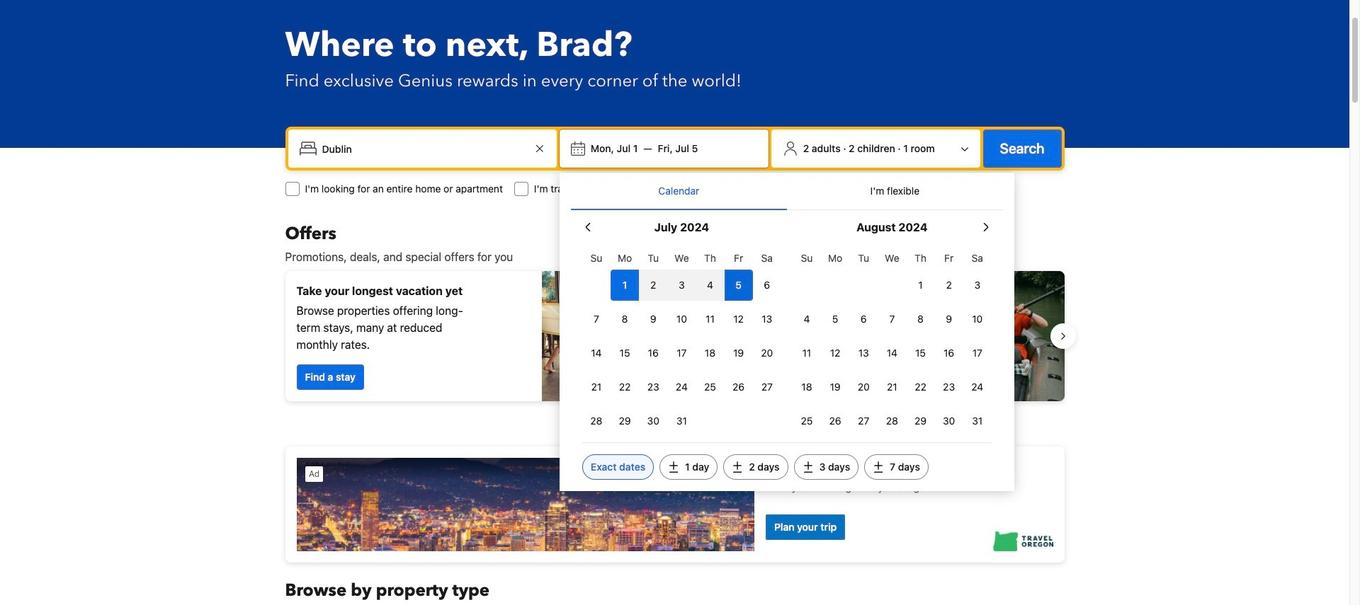 Task type: describe. For each thing, give the bounding box(es) containing it.
30 August 2024 checkbox
[[935, 406, 963, 437]]

4 July 2024 checkbox
[[696, 270, 724, 301]]

18 August 2024 checkbox
[[793, 372, 821, 403]]

6 July 2024 checkbox
[[753, 270, 781, 301]]

21 August 2024 checkbox
[[878, 372, 906, 403]]

3 July 2024 checkbox
[[668, 270, 696, 301]]

19 July 2024 checkbox
[[724, 338, 753, 369]]

31 August 2024 checkbox
[[963, 406, 992, 437]]

5 cell from the left
[[724, 267, 753, 301]]

26 July 2024 checkbox
[[724, 372, 753, 403]]

29 July 2024 checkbox
[[611, 406, 639, 437]]

17 July 2024 checkbox
[[668, 338, 696, 369]]

7 July 2024 checkbox
[[582, 304, 611, 335]]

24 August 2024 checkbox
[[963, 372, 992, 403]]

2 grid from the left
[[793, 244, 992, 437]]

13 July 2024 checkbox
[[753, 304, 781, 335]]

15 July 2024 checkbox
[[611, 338, 639, 369]]

2 cell from the left
[[639, 267, 668, 301]]

1 July 2024 checkbox
[[611, 270, 639, 301]]

11 July 2024 checkbox
[[696, 304, 724, 335]]

2 August 2024 checkbox
[[935, 270, 963, 301]]

17 August 2024 checkbox
[[963, 338, 992, 369]]

19 August 2024 checkbox
[[821, 372, 850, 403]]

23 August 2024 checkbox
[[935, 372, 963, 403]]

28 July 2024 checkbox
[[582, 406, 611, 437]]

4 August 2024 checkbox
[[793, 304, 821, 335]]

23 July 2024 checkbox
[[639, 372, 668, 403]]

30 July 2024 checkbox
[[639, 406, 668, 437]]

a young girl and woman kayak on a river image
[[680, 271, 1064, 402]]

5 August 2024 checkbox
[[821, 304, 850, 335]]

28 August 2024 checkbox
[[878, 406, 906, 437]]

25 July 2024 checkbox
[[696, 372, 724, 403]]

21 July 2024 checkbox
[[582, 372, 611, 403]]

10 August 2024 checkbox
[[963, 304, 992, 335]]

11 August 2024 checkbox
[[793, 338, 821, 369]]



Task type: vqa. For each thing, say whether or not it's contained in the screenshot.
THE WHERE ARE YOU GOING? field
yes



Task type: locate. For each thing, give the bounding box(es) containing it.
10 July 2024 checkbox
[[668, 304, 696, 335]]

16 August 2024 checkbox
[[935, 338, 963, 369]]

4 cell from the left
[[696, 267, 724, 301]]

3 cell from the left
[[668, 267, 696, 301]]

1 grid from the left
[[582, 244, 781, 437]]

14 July 2024 checkbox
[[582, 338, 611, 369]]

grid
[[582, 244, 781, 437], [793, 244, 992, 437]]

9 August 2024 checkbox
[[935, 304, 963, 335]]

22 July 2024 checkbox
[[611, 372, 639, 403]]

8 August 2024 checkbox
[[906, 304, 935, 335]]

6 August 2024 checkbox
[[850, 304, 878, 335]]

0 horizontal spatial grid
[[582, 244, 781, 437]]

9 July 2024 checkbox
[[639, 304, 668, 335]]

1 cell from the left
[[611, 267, 639, 301]]

20 August 2024 checkbox
[[850, 372, 878, 403]]

27 August 2024 checkbox
[[850, 406, 878, 437]]

cell up 10 july 2024 option
[[668, 267, 696, 301]]

cell up the 9 july 2024 option
[[639, 267, 668, 301]]

2 July 2024 checkbox
[[639, 270, 668, 301]]

cell
[[611, 267, 639, 301], [639, 267, 668, 301], [668, 267, 696, 301], [696, 267, 724, 301], [724, 267, 753, 301]]

7 August 2024 checkbox
[[878, 304, 906, 335]]

27 July 2024 checkbox
[[753, 372, 781, 403]]

15 August 2024 checkbox
[[906, 338, 935, 369]]

26 August 2024 checkbox
[[821, 406, 850, 437]]

25 August 2024 checkbox
[[793, 406, 821, 437]]

5 July 2024 checkbox
[[724, 270, 753, 301]]

1 August 2024 checkbox
[[906, 270, 935, 301]]

cell up 11 july 2024 checkbox
[[696, 267, 724, 301]]

8 July 2024 checkbox
[[611, 304, 639, 335]]

24 July 2024 checkbox
[[668, 372, 696, 403]]

20 July 2024 checkbox
[[753, 338, 781, 369]]

cell up "12 july 2024" checkbox
[[724, 267, 753, 301]]

22 August 2024 checkbox
[[906, 372, 935, 403]]

31 July 2024 checkbox
[[668, 406, 696, 437]]

18 July 2024 checkbox
[[696, 338, 724, 369]]

3 August 2024 checkbox
[[963, 270, 992, 301]]

1 horizontal spatial grid
[[793, 244, 992, 437]]

advertisement element
[[285, 447, 1064, 563]]

14 August 2024 checkbox
[[878, 338, 906, 369]]

16 July 2024 checkbox
[[639, 338, 668, 369]]

29 August 2024 checkbox
[[906, 406, 935, 437]]

12 August 2024 checkbox
[[821, 338, 850, 369]]

region
[[274, 266, 1076, 407]]

12 July 2024 checkbox
[[724, 304, 753, 335]]

13 August 2024 checkbox
[[850, 338, 878, 369]]

main content
[[274, 223, 1076, 606]]

take your longest vacation yet image
[[542, 271, 669, 402]]

Where are you going? field
[[316, 136, 531, 162]]

progress bar
[[666, 413, 683, 419]]

tab list
[[571, 173, 1003, 211]]

cell up 8 july 2024 "option"
[[611, 267, 639, 301]]



